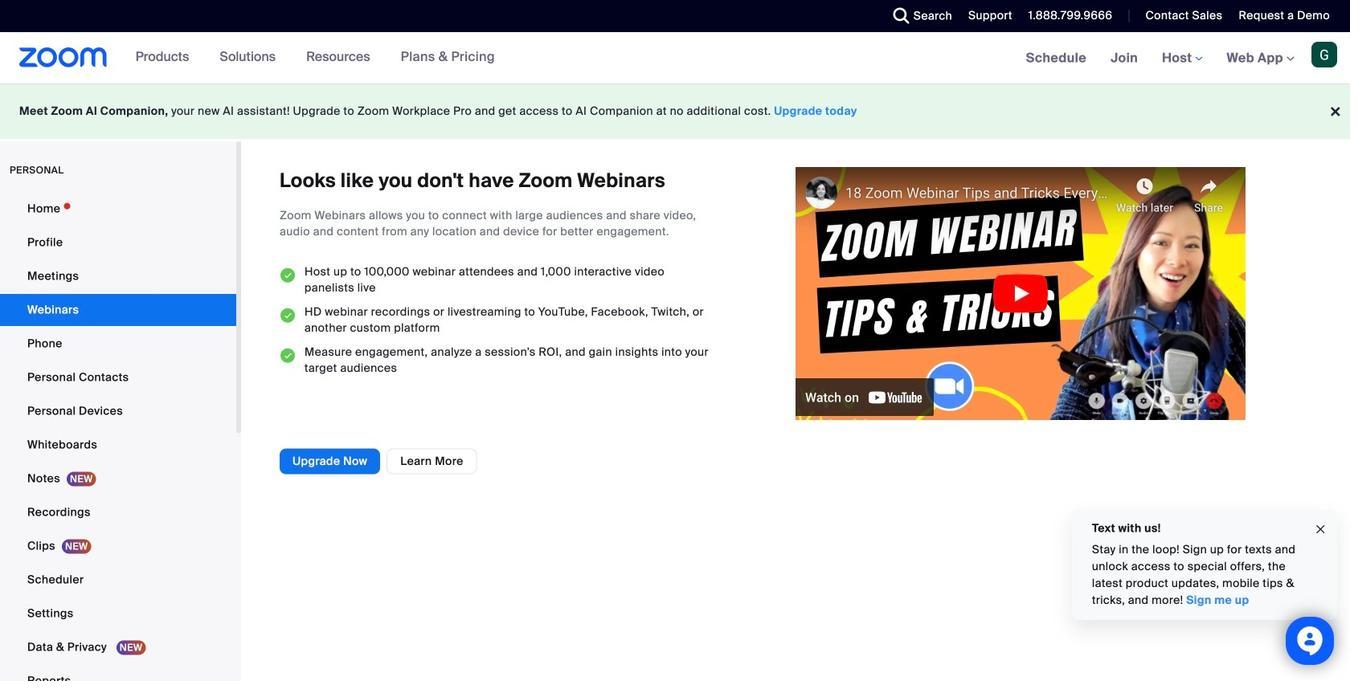 Task type: vqa. For each thing, say whether or not it's contained in the screenshot.
Personal Menu menu
yes



Task type: locate. For each thing, give the bounding box(es) containing it.
meetings navigation
[[1014, 32, 1350, 85]]

footer
[[0, 84, 1350, 139]]

banner
[[0, 32, 1350, 85]]



Task type: describe. For each thing, give the bounding box(es) containing it.
close image
[[1314, 521, 1327, 539]]

personal menu menu
[[0, 193, 236, 682]]

zoom logo image
[[19, 47, 107, 68]]

product information navigation
[[123, 32, 507, 84]]

profile picture image
[[1312, 42, 1338, 68]]



